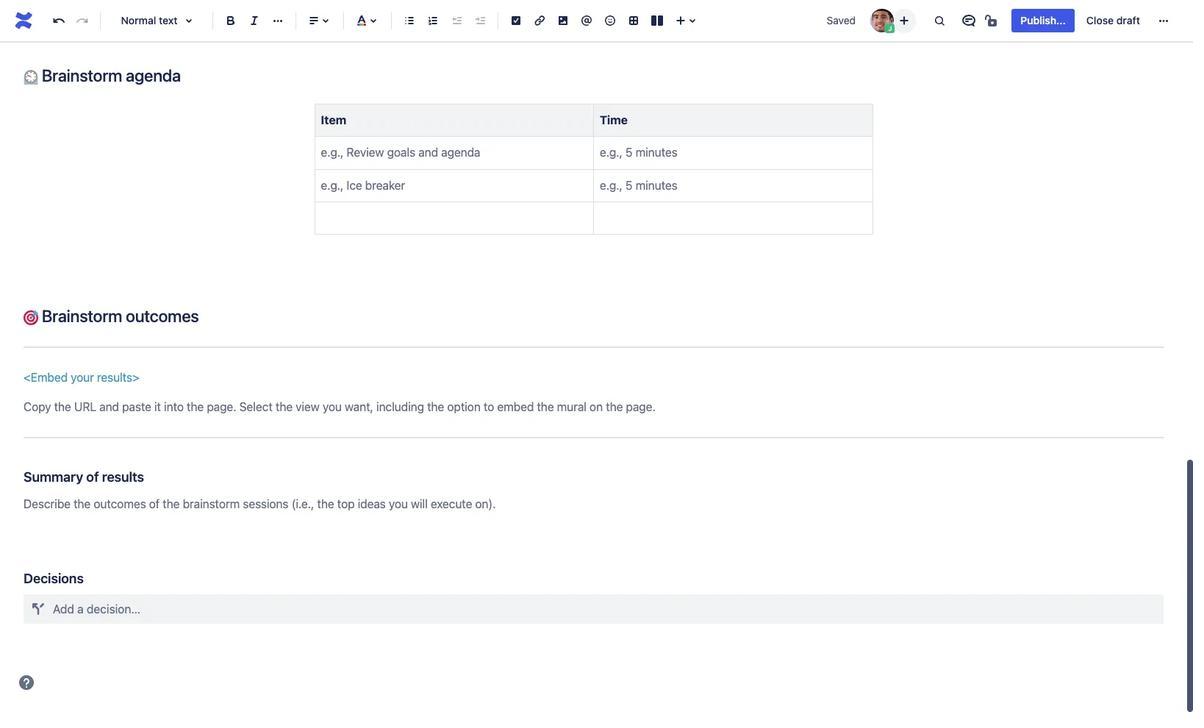 Task type: locate. For each thing, give the bounding box(es) containing it.
2 brainstorm from the top
[[42, 306, 122, 326]]

mention image
[[578, 12, 596, 29]]

redo ⌘⇧z image
[[74, 12, 91, 29]]

align left image
[[305, 12, 323, 29]]

0 vertical spatial brainstorm
[[42, 66, 122, 86]]

confluence image
[[12, 9, 35, 32]]

Main content area, start typing to enter text. text field
[[24, 0, 1164, 624]]

brainstorm for agenda
[[42, 66, 122, 86]]

brainstorm up the your at left bottom
[[42, 306, 122, 326]]

invite to edit image
[[896, 11, 914, 29]]

normal text
[[121, 14, 178, 26]]

brainstorm right :timer: icon
[[42, 66, 122, 86]]

undo ⌘z image
[[50, 12, 68, 29]]

:timer: image
[[24, 70, 38, 85]]

numbered list ⌘⇧7 image
[[424, 12, 442, 29]]

summary
[[24, 469, 83, 485]]

of
[[86, 469, 99, 485]]

normal text button
[[107, 4, 207, 37]]

results
[[102, 469, 144, 485]]

action item image
[[508, 12, 525, 29]]

<embed your results>
[[24, 371, 139, 384]]

:dart: image
[[24, 310, 38, 325], [24, 310, 38, 325]]

1 vertical spatial brainstorm
[[42, 306, 122, 326]]

close draft button
[[1078, 9, 1150, 32]]

bold ⌘b image
[[222, 12, 240, 29]]

decisions
[[24, 570, 84, 586]]

table image
[[625, 12, 643, 29]]

layouts image
[[649, 12, 666, 29]]

publish... button
[[1012, 9, 1075, 32]]

brainstorm
[[42, 66, 122, 86], [42, 306, 122, 326]]

<embed
[[24, 371, 68, 384]]

:timer: image
[[24, 70, 38, 85]]

close draft
[[1087, 14, 1141, 26]]

indent tab image
[[472, 12, 489, 29]]

confluence image
[[12, 9, 35, 32]]

draft
[[1117, 14, 1141, 26]]

normal
[[121, 14, 156, 26]]

1 brainstorm from the top
[[42, 66, 122, 86]]



Task type: vqa. For each thing, say whether or not it's contained in the screenshot.
Publish...
yes



Task type: describe. For each thing, give the bounding box(es) containing it.
find and replace image
[[932, 12, 949, 29]]

item
[[321, 113, 347, 126]]

saved
[[827, 14, 856, 26]]

brainstorm outcomes
[[38, 306, 199, 326]]

text
[[159, 14, 178, 26]]

your
[[71, 371, 94, 384]]

publish...
[[1021, 14, 1067, 26]]

decision image
[[26, 597, 50, 621]]

link image
[[531, 12, 549, 29]]

comment icon image
[[961, 12, 979, 29]]

time
[[600, 113, 628, 126]]

bullet list ⌘⇧8 image
[[401, 12, 419, 29]]

outcomes
[[126, 306, 199, 326]]

add image, video, or file image
[[555, 12, 572, 29]]

help image
[[18, 674, 35, 691]]

summary of results
[[24, 469, 144, 485]]

brainstorm for outcomes
[[42, 306, 122, 326]]

italic ⌘i image
[[246, 12, 263, 29]]

james peterson image
[[871, 9, 895, 32]]

agenda
[[126, 66, 181, 86]]

more image
[[1156, 12, 1173, 29]]

close
[[1087, 14, 1115, 26]]

brainstorm agenda
[[38, 66, 181, 86]]

results>
[[97, 371, 139, 384]]

more formatting image
[[269, 12, 287, 29]]

no restrictions image
[[985, 12, 1002, 29]]

outdent ⇧tab image
[[448, 12, 466, 29]]

emoji image
[[602, 12, 619, 29]]



